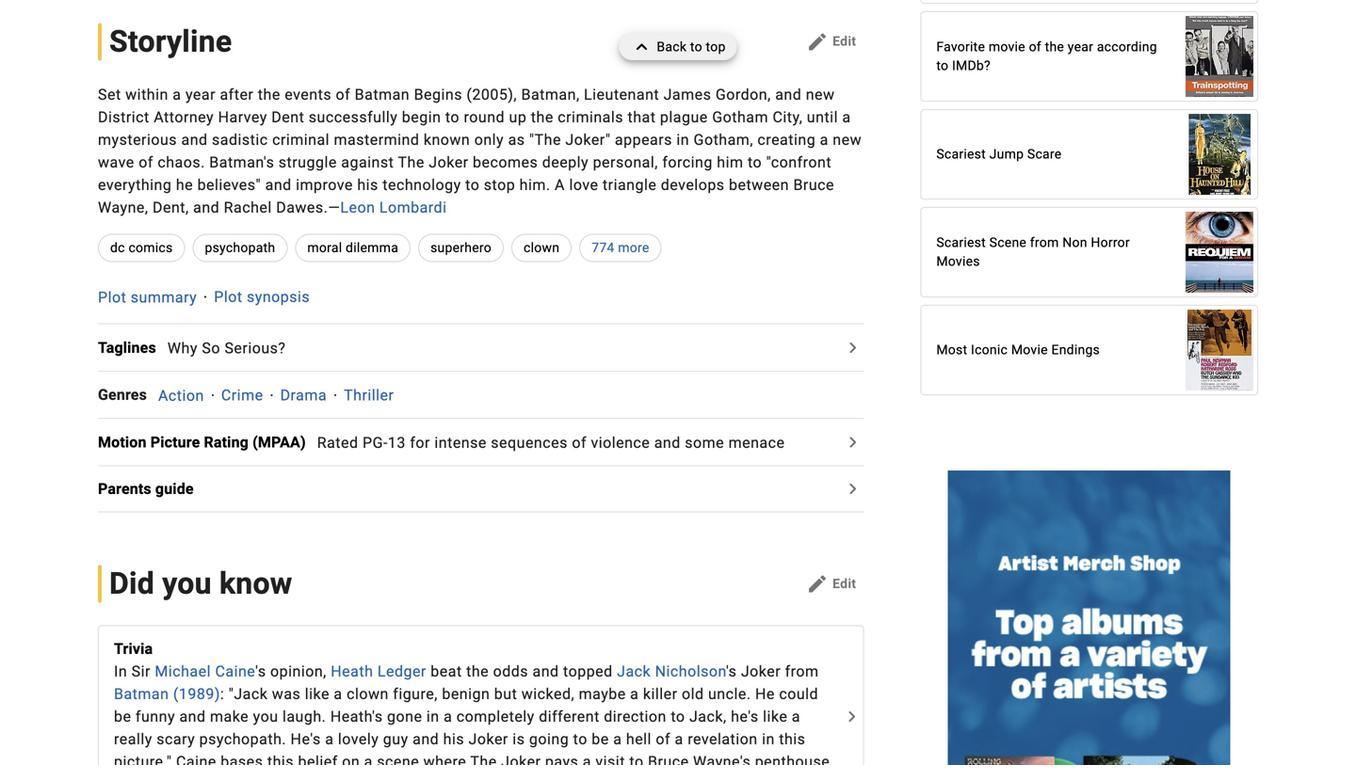 Task type: locate. For each thing, give the bounding box(es) containing it.
uncle.
[[708, 686, 751, 704]]

you right did
[[162, 567, 212, 602]]

odds
[[493, 663, 529, 681]]

to down hell
[[630, 754, 644, 766]]

1 edit image from the top
[[807, 31, 829, 53]]

rating
[[204, 434, 249, 452]]

's up "jack
[[255, 663, 266, 681]]

the inside in sir michael caine 's opinion, heath ledger beat the odds and topped jack nicholson 's joker from batman (1989)
[[466, 663, 489, 681]]

from left non
[[1030, 235, 1059, 250]]

bruce
[[794, 176, 835, 194], [648, 754, 689, 766]]

clown down heath ledger link
[[347, 686, 389, 704]]

1 horizontal spatial from
[[1030, 235, 1059, 250]]

his up where
[[443, 731, 465, 749]]

batman's
[[209, 153, 274, 171]]

in
[[677, 131, 690, 149], [427, 708, 440, 726], [762, 731, 775, 749]]

0 vertical spatial scariest
[[937, 146, 986, 162]]

batman inside in sir michael caine 's opinion, heath ledger beat the odds and topped jack nicholson 's joker from batman (1989)
[[114, 686, 169, 704]]

jack,
[[690, 708, 727, 726]]

0 horizontal spatial bruce
[[648, 754, 689, 766]]

bruce down hell
[[648, 754, 689, 766]]

attorney
[[154, 108, 214, 126]]

0 vertical spatial edit
[[833, 34, 857, 49]]

0 horizontal spatial his
[[357, 176, 379, 194]]

1 vertical spatial new
[[833, 131, 862, 149]]

the up "the
[[531, 108, 554, 126]]

batman,
[[521, 86, 580, 104]]

benign
[[442, 686, 490, 704]]

psychopath
[[205, 240, 275, 256]]

2 plot from the left
[[214, 288, 243, 306]]

1 horizontal spatial bruce
[[794, 176, 835, 194]]

1 vertical spatial clown
[[347, 686, 389, 704]]

but
[[494, 686, 517, 704]]

of right hell
[[656, 731, 671, 749]]

1 plot from the left
[[98, 288, 127, 306]]

batman down the sir
[[114, 686, 169, 704]]

be up really
[[114, 708, 131, 726]]

0 vertical spatial like
[[305, 686, 330, 704]]

heath's
[[331, 708, 383, 726]]

1 horizontal spatial in
[[677, 131, 690, 149]]

the up technology
[[398, 153, 425, 171]]

to left top
[[690, 39, 703, 55]]

triangle
[[603, 176, 657, 194]]

year up the attorney
[[186, 86, 216, 104]]

plot left synopsis
[[214, 288, 243, 306]]

0 vertical spatial year
[[1068, 39, 1094, 55]]

scariest jump scare link
[[922, 104, 1258, 205]]

was
[[272, 686, 301, 704]]

begin
[[402, 108, 441, 126]]

the right movie
[[1045, 39, 1065, 55]]

1 vertical spatial year
[[186, 86, 216, 104]]

his inside : "jack was like a clown figure, benign but wicked, maybe a killer old uncle. he could be funny and make you laugh. heath's gone in a completely different direction to jack, he's like a really scary psychopath. he's a lovely guy and his joker is going to be a hell of a revelation in this picture." caine bases this belief on a scene where the joker pays a visit to bruce wayne's penthou
[[443, 731, 465, 749]]

like up the laugh.
[[305, 686, 330, 704]]

clown left "774" at the left of page
[[524, 240, 560, 256]]

of up successfully
[[336, 86, 351, 104]]

that
[[628, 108, 656, 126]]

joker up he at the bottom right of page
[[741, 663, 781, 681]]

0 vertical spatial caine
[[215, 663, 255, 681]]

and up dawes.
[[265, 176, 292, 194]]

1 vertical spatial caine
[[176, 754, 216, 766]]

beat
[[431, 663, 462, 681]]

new up "until"
[[806, 86, 835, 104]]

according
[[1097, 39, 1158, 55]]

1 horizontal spatial the
[[470, 754, 497, 766]]

bruce down "confront
[[794, 176, 835, 194]]

from up "could"
[[785, 663, 819, 681]]

1 vertical spatial this
[[267, 754, 294, 766]]

edit for did you know
[[833, 576, 857, 592]]

more
[[618, 240, 650, 256]]

expand less image
[[631, 34, 657, 60]]

plot down dc
[[98, 288, 127, 306]]

edit for storyline
[[833, 34, 857, 49]]

james
[[664, 86, 712, 104]]

joker"
[[566, 131, 611, 149]]

this down he's
[[267, 754, 294, 766]]

menace
[[729, 434, 785, 452]]

rated
[[317, 434, 358, 452]]

moral
[[307, 240, 342, 256]]

psychopath.
[[199, 731, 286, 749]]

rated pg-13 for intense sequences of violence and some menace
[[317, 434, 785, 452]]

year inside favorite movie of the year according to imdb?
[[1068, 39, 1094, 55]]

you inside : "jack was like a clown figure, benign but wicked, maybe a killer old uncle. he could be funny and make you laugh. heath's gone in a completely different direction to jack, he's like a really scary psychopath. he's a lovely guy and his joker is going to be a hell of a revelation in this picture." caine bases this belief on a scene where the joker pays a visit to bruce wayne's penthou
[[253, 708, 278, 726]]

1 horizontal spatial you
[[253, 708, 278, 726]]

this down "could"
[[779, 731, 806, 749]]

caine inside in sir michael caine 's opinion, heath ledger beat the odds and topped jack nicholson 's joker from batman (1989)
[[215, 663, 255, 681]]

maybe
[[579, 686, 626, 704]]

chaos.
[[158, 153, 205, 171]]

: "jack was like a clown figure, benign but wicked, maybe a killer old uncle. he could be funny and make you laugh. heath's gone in a completely different direction to jack, he's like a really scary psychopath. he's a lovely guy and his joker is going to be a hell of a revelation in this picture." caine bases this belief on a scene where the joker pays a visit to bruce wayne's penthou
[[114, 686, 835, 766]]

in right gone
[[427, 708, 440, 726]]

2 scariest from the top
[[937, 235, 986, 250]]

in
[[114, 663, 127, 681]]

bruce inside : "jack was like a clown figure, benign but wicked, maybe a killer old uncle. he could be funny and make you laugh. heath's gone in a completely different direction to jack, he's like a really scary psychopath. he's a lovely guy and his joker is going to be a hell of a revelation in this picture." caine bases this belief on a scene where the joker pays a visit to bruce wayne's penthou
[[648, 754, 689, 766]]

0 horizontal spatial clown
[[347, 686, 389, 704]]

top
[[706, 39, 726, 55]]

774
[[592, 240, 615, 256]]

criminals
[[558, 108, 624, 126]]

the right where
[[470, 754, 497, 766]]

caine
[[215, 663, 255, 681], [176, 754, 216, 766]]

year left 'according'
[[1068, 39, 1094, 55]]

in down plague
[[677, 131, 690, 149]]

1 horizontal spatial clown
[[524, 240, 560, 256]]

scariest inside scariest scene from non horror movies
[[937, 235, 986, 250]]

0 vertical spatial be
[[114, 708, 131, 726]]

sadistic
[[212, 131, 268, 149]]

2 edit from the top
[[833, 576, 857, 592]]

a down heath
[[334, 686, 343, 704]]

figure,
[[393, 686, 438, 704]]

his inside the set within a year after the events of batman begins (2005), batman, lieutenant james gordon, and new district attorney harvey dent successfully begin to round up the criminals that plague gotham city, until a mysterious and sadistic criminal mastermind known only as "the joker" appears in gotham, creating a new wave of chaos. batman's struggle against the joker becomes deeply personal, forcing him to "confront everything he believes" and improve his technology to stop him. a love triangle develops between bruce wayne, dent, and rachel dawes.
[[357, 176, 379, 194]]

heath
[[331, 663, 373, 681]]

1 vertical spatial in
[[427, 708, 440, 726]]

1 horizontal spatial batman
[[355, 86, 410, 104]]

the down trivia button
[[466, 663, 489, 681]]

's up "uncle."
[[726, 663, 737, 681]]

be up visit at the left bottom of the page
[[592, 731, 609, 749]]

taglines button
[[98, 337, 168, 359]]

and up wicked, at the bottom
[[533, 663, 559, 681]]

struggle
[[279, 153, 337, 171]]

edit button
[[799, 27, 864, 57], [799, 569, 864, 600]]

2 edit button from the top
[[799, 569, 864, 600]]

favorite
[[937, 39, 986, 55]]

revelation
[[688, 731, 758, 749]]

1 vertical spatial edit
[[833, 576, 857, 592]]

of inside : "jack was like a clown figure, benign but wicked, maybe a killer old uncle. he could be funny and make you laugh. heath's gone in a completely different direction to jack, he's like a really scary psychopath. he's a lovely guy and his joker is going to be a hell of a revelation in this picture." caine bases this belief on a scene where the joker pays a visit to bruce wayne's penthou
[[656, 731, 671, 749]]

plot for plot summary
[[98, 288, 127, 306]]

2 vertical spatial in
[[762, 731, 775, 749]]

1 scariest from the top
[[937, 146, 986, 162]]

a up the attorney
[[173, 86, 181, 104]]

0 vertical spatial new
[[806, 86, 835, 104]]

1 vertical spatial scariest
[[937, 235, 986, 250]]

and down (1989)
[[179, 708, 206, 726]]

edit image for storyline
[[807, 31, 829, 53]]

of right movie
[[1029, 39, 1042, 55]]

imdb?
[[952, 58, 991, 73]]

believes"
[[197, 176, 261, 194]]

0 horizontal spatial from
[[785, 663, 819, 681]]

a right on
[[364, 754, 373, 766]]

successfully
[[309, 108, 398, 126]]

joker down is
[[501, 754, 541, 766]]

0 vertical spatial bruce
[[794, 176, 835, 194]]

pg-
[[363, 434, 388, 452]]

1 vertical spatial his
[[443, 731, 465, 749]]

0 vertical spatial edit image
[[807, 31, 829, 53]]

he's
[[731, 708, 759, 726]]

joker down known
[[429, 153, 469, 171]]

lombardi
[[380, 199, 447, 217]]

1 vertical spatial the
[[470, 754, 497, 766]]

motion
[[98, 434, 147, 452]]

action
[[158, 387, 204, 405]]

his down against
[[357, 176, 379, 194]]

0 vertical spatial clown
[[524, 240, 560, 256]]

picture."
[[114, 754, 172, 766]]

edit button for storyline
[[799, 27, 864, 57]]

visit
[[596, 754, 625, 766]]

scariest scene from non horror movies
[[937, 235, 1130, 269]]

a up belief on the left of page
[[325, 731, 334, 749]]

from inside scariest scene from non horror movies
[[1030, 235, 1059, 250]]

to down "favorite"
[[937, 58, 949, 73]]

the up dent
[[258, 86, 281, 104]]

a down benign
[[444, 708, 452, 726]]

1 vertical spatial edit button
[[799, 569, 864, 600]]

you
[[162, 567, 212, 602], [253, 708, 278, 726]]

0 vertical spatial in
[[677, 131, 690, 149]]

killer
[[643, 686, 678, 704]]

0 vertical spatial his
[[357, 176, 379, 194]]

to left stop
[[466, 176, 480, 194]]

paul newman, robert redford, and katharine ross in butch cassidy and the sundance kid (1969) image
[[1186, 300, 1254, 400]]

0 horizontal spatial year
[[186, 86, 216, 104]]

caine up "jack
[[215, 663, 255, 681]]

and down believes"
[[193, 199, 220, 217]]

the inside the set within a year after the events of batman begins (2005), batman, lieutenant james gordon, and new district attorney harvey dent successfully begin to round up the criminals that plague gotham city, until a mysterious and sadistic criminal mastermind known only as "the joker" appears in gotham, creating a new wave of chaos. batman's struggle against the joker becomes deeply personal, forcing him to "confront everything he believes" and improve his technology to stop him. a love triangle develops between bruce wayne, dent, and rachel dawes.
[[398, 153, 425, 171]]

1 edit button from the top
[[799, 27, 864, 57]]

year
[[1068, 39, 1094, 55], [186, 86, 216, 104]]

1 vertical spatial like
[[763, 708, 788, 726]]

2 edit image from the top
[[807, 573, 829, 596]]

see more image
[[841, 706, 863, 729]]

to inside button
[[690, 39, 703, 55]]

774 more button
[[580, 234, 662, 262]]

1 vertical spatial edit image
[[807, 573, 829, 596]]

2 horizontal spatial in
[[762, 731, 775, 749]]

make
[[210, 708, 249, 726]]

:
[[220, 686, 224, 704]]

1 edit from the top
[[833, 34, 857, 49]]

new down "until"
[[833, 131, 862, 149]]

know
[[219, 567, 293, 602]]

psychopath button
[[193, 234, 288, 262]]

batman (1989) link
[[114, 686, 220, 704]]

0 vertical spatial from
[[1030, 235, 1059, 250]]

1 vertical spatial from
[[785, 663, 819, 681]]

of
[[1029, 39, 1042, 55], [336, 86, 351, 104], [139, 153, 153, 171], [572, 434, 587, 452], [656, 731, 671, 749]]

1 horizontal spatial be
[[592, 731, 609, 749]]

in down he at the bottom right of page
[[762, 731, 775, 749]]

0 vertical spatial edit button
[[799, 27, 864, 57]]

1 horizontal spatial his
[[443, 731, 465, 749]]

1 vertical spatial batman
[[114, 686, 169, 704]]

1 vertical spatial you
[[253, 708, 278, 726]]

1 horizontal spatial 's
[[726, 663, 737, 681]]

0 vertical spatial the
[[398, 153, 425, 171]]

caine inside : "jack was like a clown figure, benign but wicked, maybe a killer old uncle. he could be funny and make you laugh. heath's gone in a completely different direction to jack, he's like a really scary psychopath. he's a lovely guy and his joker is going to be a hell of a revelation in this picture." caine bases this belief on a scene where the joker pays a visit to bruce wayne's penthou
[[176, 754, 216, 766]]

1 vertical spatial bruce
[[648, 754, 689, 766]]

0 vertical spatial this
[[779, 731, 806, 749]]

like down he at the bottom right of page
[[763, 708, 788, 726]]

to
[[690, 39, 703, 55], [937, 58, 949, 73], [445, 108, 460, 126], [748, 153, 762, 171], [466, 176, 480, 194], [671, 708, 685, 726], [573, 731, 588, 749], [630, 754, 644, 766]]

1 horizontal spatial year
[[1068, 39, 1094, 55]]

old
[[682, 686, 704, 704]]

1 horizontal spatial plot
[[214, 288, 243, 306]]

back to top button
[[619, 34, 737, 60]]

0 vertical spatial batman
[[355, 86, 410, 104]]

most
[[937, 342, 968, 358]]

1 horizontal spatial like
[[763, 708, 788, 726]]

violence
[[591, 434, 650, 452]]

dawes.
[[276, 199, 328, 217]]

0 horizontal spatial the
[[398, 153, 425, 171]]

favorite movie of the year according to imdb?
[[937, 39, 1158, 73]]

scariest up movies
[[937, 235, 986, 250]]

scariest left jump
[[937, 146, 986, 162]]

0 horizontal spatial plot
[[98, 288, 127, 306]]

0 horizontal spatial in
[[427, 708, 440, 726]]

caine down scary
[[176, 754, 216, 766]]

dc comics
[[110, 240, 173, 256]]

joker inside the set within a year after the events of batman begins (2005), batman, lieutenant james gordon, and new district attorney harvey dent successfully begin to round up the criminals that plague gotham city, until a mysterious and sadistic criminal mastermind known only as "the joker" appears in gotham, creating a new wave of chaos. batman's struggle against the joker becomes deeply personal, forcing him to "confront everything he believes" and improve his technology to stop him. a love triangle develops between bruce wayne, dent, and rachel dawes.
[[429, 153, 469, 171]]

0 horizontal spatial 's
[[255, 663, 266, 681]]

0 horizontal spatial batman
[[114, 686, 169, 704]]

1 horizontal spatial this
[[779, 731, 806, 749]]

superhero button
[[418, 234, 504, 262]]

to down different
[[573, 731, 588, 749]]

edit image
[[807, 31, 829, 53], [807, 573, 829, 596]]

0 horizontal spatial you
[[162, 567, 212, 602]]

ewan mcgregor, robert carlyle, jonny lee miller, ewen bremner, and kelly macdonald in trainspotting (1996) image
[[1186, 6, 1254, 107]]

scary
[[157, 731, 195, 749]]

city,
[[773, 108, 803, 126]]

so
[[202, 340, 220, 357]]

batman up successfully
[[355, 86, 410, 104]]

you down "jack
[[253, 708, 278, 726]]

like
[[305, 686, 330, 704], [763, 708, 788, 726]]



Task type: vqa. For each thing, say whether or not it's contained in the screenshot.
Plot for Plot summary
yes



Task type: describe. For each thing, give the bounding box(es) containing it.
to up known
[[445, 108, 460, 126]]

gordon,
[[716, 86, 771, 104]]

trivia
[[114, 641, 153, 659]]

some
[[685, 434, 725, 452]]

did
[[109, 567, 155, 602]]

storyline
[[109, 24, 232, 59]]

summary
[[131, 288, 197, 306]]

edit button for did you know
[[799, 569, 864, 600]]

technology
[[383, 176, 461, 194]]

0 horizontal spatial this
[[267, 754, 294, 766]]

to inside favorite movie of the year according to imdb?
[[937, 58, 949, 73]]

clown inside : "jack was like a clown figure, benign but wicked, maybe a killer old uncle. he could be funny and make you laugh. heath's gone in a completely different direction to jack, he's like a really scary psychopath. he's a lovely guy and his joker is going to be a hell of a revelation in this picture." caine bases this belief on a scene where the joker pays a visit to bruce wayne's penthou
[[347, 686, 389, 704]]

a down "until"
[[820, 131, 829, 149]]

belief
[[298, 754, 338, 766]]

to down old
[[671, 708, 685, 726]]

13
[[388, 434, 406, 452]]

mastermind
[[334, 131, 420, 149]]

plot synopsis
[[214, 288, 310, 306]]

of inside favorite movie of the year according to imdb?
[[1029, 39, 1042, 55]]

and inside in sir michael caine 's opinion, heath ledger beat the odds and topped jack nicholson 's joker from batman (1989)
[[533, 663, 559, 681]]

clown inside button
[[524, 240, 560, 256]]

a right hell
[[675, 731, 684, 749]]

lieutenant
[[584, 86, 660, 104]]

why so serious?
[[168, 340, 286, 357]]

batman inside the set within a year after the events of batman begins (2005), batman, lieutenant james gordon, and new district attorney harvey dent successfully begin to round up the criminals that plague gotham city, until a mysterious and sadistic criminal mastermind known only as "the joker" appears in gotham, creating a new wave of chaos. batman's struggle against the joker becomes deeply personal, forcing him to "confront everything he believes" and improve his technology to stop him. a love triangle develops between bruce wayne, dent, and rachel dawes.
[[355, 86, 410, 104]]

him
[[717, 153, 744, 171]]

a right "until"
[[843, 108, 851, 126]]

gone
[[387, 708, 422, 726]]

everything
[[98, 176, 172, 194]]

certificate: see all image
[[842, 431, 864, 454]]

scariest jump scare
[[937, 146, 1062, 162]]

from inside in sir michael caine 's opinion, heath ledger beat the odds and topped jack nicholson 's joker from batman (1989)
[[785, 663, 819, 681]]

movies
[[937, 254, 980, 269]]

scariest for scariest scene from non horror movies
[[937, 235, 986, 250]]

2 's from the left
[[726, 663, 737, 681]]

until
[[807, 108, 838, 126]]

harvey
[[218, 108, 267, 126]]

where
[[424, 754, 467, 766]]

he
[[756, 686, 775, 704]]

guy
[[383, 731, 409, 749]]

as
[[508, 131, 525, 149]]

wicked,
[[522, 686, 575, 704]]

love
[[569, 176, 599, 194]]

a down the jack
[[630, 686, 639, 704]]

sequences
[[491, 434, 568, 452]]

parents guide: see all image
[[842, 478, 864, 501]]

joker down the completely
[[469, 731, 509, 749]]

of down "mysterious"
[[139, 153, 153, 171]]

hell
[[626, 731, 652, 749]]

topped
[[563, 663, 613, 681]]

ledger
[[378, 663, 427, 681]]

back to top
[[657, 39, 726, 55]]

the inside favorite movie of the year according to imdb?
[[1045, 39, 1065, 55]]

0 horizontal spatial like
[[305, 686, 330, 704]]

movie
[[1012, 342, 1048, 358]]

in inside the set within a year after the events of batman begins (2005), batman, lieutenant james gordon, and new district attorney harvey dent successfully begin to round up the criminals that plague gotham city, until a mysterious and sadistic criminal mastermind known only as "the joker" appears in gotham, creating a new wave of chaos. batman's struggle against the joker becomes deeply personal, forcing him to "confront everything he believes" and improve his technology to stop him. a love triangle develops between bruce wayne, dent, and rachel dawes.
[[677, 131, 690, 149]]

0 horizontal spatial be
[[114, 708, 131, 726]]

joker inside in sir michael caine 's opinion, heath ledger beat the odds and topped jack nicholson 's joker from batman (1989)
[[741, 663, 781, 681]]

thriller
[[344, 387, 394, 405]]

plot for plot synopsis
[[214, 288, 243, 306]]

he's
[[291, 731, 321, 749]]

dent
[[272, 108, 305, 126]]

guide
[[155, 480, 194, 498]]

"jack
[[229, 686, 268, 704]]

scariest for scariest jump scare
[[937, 146, 986, 162]]

pays
[[545, 754, 579, 766]]

did you know
[[109, 567, 293, 602]]

only
[[475, 131, 504, 149]]

crime button
[[221, 387, 263, 405]]

laugh.
[[283, 708, 326, 726]]

stop
[[484, 176, 516, 194]]

creating
[[758, 131, 816, 149]]

lovely
[[338, 731, 379, 749]]

genres
[[98, 386, 147, 404]]

opinion,
[[270, 663, 327, 681]]

on
[[342, 754, 360, 766]]

and down the attorney
[[181, 131, 208, 149]]

of left the violence
[[572, 434, 587, 452]]

taglines: see all image
[[842, 337, 864, 359]]

and up where
[[413, 731, 439, 749]]

leon lombardi button
[[340, 199, 447, 217]]

becomes
[[473, 153, 538, 171]]

most iconic movie endings
[[937, 342, 1100, 358]]

year inside the set within a year after the events of batman begins (2005), batman, lieutenant james gordon, and new district attorney harvey dent successfully begin to round up the criminals that plague gotham city, until a mysterious and sadistic criminal mastermind known only as "the joker" appears in gotham, creating a new wave of chaos. batman's struggle against the joker becomes deeply personal, forcing him to "confront everything he believes" and improve his technology to stop him. a love triangle develops between bruce wayne, dent, and rachel dawes.
[[186, 86, 216, 104]]

a down "could"
[[792, 708, 801, 726]]

parents
[[98, 480, 151, 498]]

a up visit at the left bottom of the page
[[614, 731, 622, 749]]

clown button
[[512, 234, 572, 262]]

to up between
[[748, 153, 762, 171]]

vincent price and carolyn craig in house on haunted hill (1959) image
[[1186, 104, 1254, 205]]

iconic
[[971, 342, 1008, 358]]

—
[[328, 199, 340, 217]]

dilemma
[[346, 240, 399, 256]]

events
[[285, 86, 332, 104]]

drama button
[[280, 387, 327, 405]]

wayne's
[[693, 754, 751, 766]]

plot summary button
[[98, 288, 197, 306]]

edit image for did you know
[[807, 573, 829, 596]]

known
[[424, 131, 470, 149]]

jennifer connelly in requiem for a dream (2000) image
[[1186, 202, 1254, 303]]

non
[[1063, 235, 1088, 250]]

and left some
[[654, 434, 681, 452]]

comics
[[129, 240, 173, 256]]

motion picture rating (mpaa)
[[98, 434, 306, 452]]

1 vertical spatial be
[[592, 731, 609, 749]]

a left visit at the left bottom of the page
[[583, 754, 592, 766]]

between
[[729, 176, 789, 194]]

the inside : "jack was like a clown figure, benign but wicked, maybe a killer old uncle. he could be funny and make you laugh. heath's gone in a completely different direction to jack, he's like a really scary psychopath. he's a lovely guy and his joker is going to be a hell of a revelation in this picture." caine bases this belief on a scene where the joker pays a visit to bruce wayne's penthou
[[470, 754, 497, 766]]

set
[[98, 86, 121, 104]]

for
[[410, 434, 430, 452]]

favorite movie of the year according to imdb? link
[[922, 6, 1258, 107]]

0 vertical spatial you
[[162, 567, 212, 602]]

and up city,
[[776, 86, 802, 104]]

district
[[98, 108, 150, 126]]

personal,
[[593, 153, 658, 171]]

wave
[[98, 153, 134, 171]]

movie
[[989, 39, 1026, 55]]

1 's from the left
[[255, 663, 266, 681]]

jack nicholson link
[[617, 663, 726, 681]]

nicholson
[[655, 663, 726, 681]]

after
[[220, 86, 254, 104]]

plague
[[660, 108, 708, 126]]

rachel
[[224, 199, 272, 217]]

bruce inside the set within a year after the events of batman begins (2005), batman, lieutenant james gordon, and new district attorney harvey dent successfully begin to round up the criminals that plague gotham city, until a mysterious and sadistic criminal mastermind known only as "the joker" appears in gotham, creating a new wave of chaos. batman's struggle against the joker becomes deeply personal, forcing him to "confront everything he believes" and improve his technology to stop him. a love triangle develops between bruce wayne, dent, and rachel dawes.
[[794, 176, 835, 194]]

parents guide button
[[98, 478, 205, 501]]

bases
[[221, 754, 263, 766]]

heath ledger link
[[331, 663, 427, 681]]



